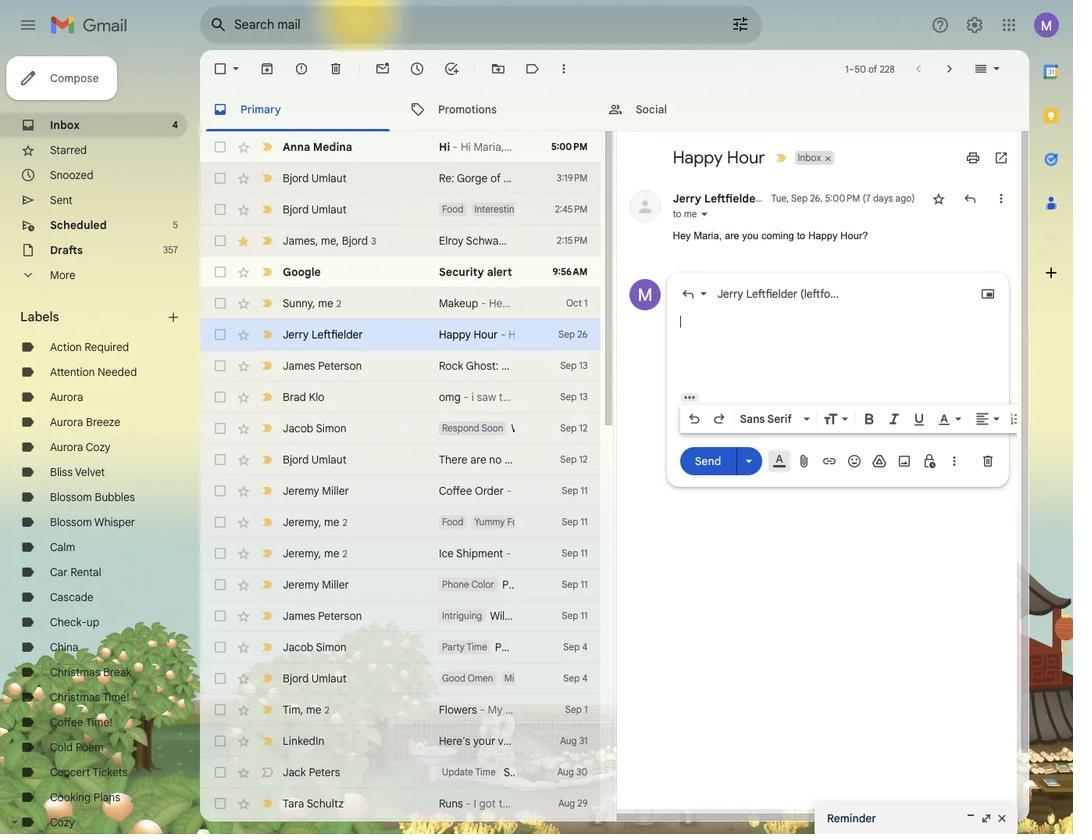 Task type: describe. For each thing, give the bounding box(es) containing it.
jeremy miller for coffee
[[283, 484, 349, 498]]

2 for ice shipment -
[[343, 548, 348, 559]]

- right omg
[[464, 390, 469, 404]]

row containing james
[[200, 225, 712, 256]]

james , me , bjord 3
[[283, 233, 376, 247]]

1 horizontal spatial cozy
[[86, 440, 111, 454]]

attention
[[50, 365, 95, 379]]

of for gorge
[[491, 171, 501, 185]]

security
[[439, 265, 484, 279]]

there are no bad suggestions... link
[[439, 452, 595, 467]]

230409
[[584, 734, 623, 748]]

archive image
[[260, 61, 275, 77]]

james peterson for 5th important according to google magic. "switch"
[[283, 359, 362, 373]]

important according to google magic. switch for coffee order -
[[260, 483, 275, 499]]

underline ‪(⌘u)‬ image
[[912, 412, 927, 427]]

phone inside phone color phone case
[[442, 578, 470, 590]]

row containing tim
[[200, 694, 601, 725]]

2 jeremy , me 2 from the top
[[283, 546, 348, 560]]

blossom whisper
[[50, 515, 135, 529]]

sep inside cell
[[792, 192, 808, 204]]

intriguing
[[442, 610, 483, 621]]

10 important according to google magic. switch from the top
[[260, 514, 275, 530]]

starred link
[[50, 143, 87, 157]]

2 vertical spatial 4
[[583, 672, 588, 684]]

coming
[[762, 230, 795, 242]]

case
[[537, 578, 562, 592]]

sep 4 inside row
[[564, 641, 588, 653]]

tim , me 2
[[283, 702, 330, 716]]

promotions
[[439, 102, 497, 116]]

- up rock ghost: broadway on the top of the page
[[501, 328, 506, 342]]

sep 13 for brad klo
[[561, 391, 588, 403]]

happy for happy hour
[[673, 147, 724, 168]]

blossom whisper link
[[50, 515, 135, 529]]

12 row from the top
[[200, 507, 601, 538]]

linkedin
[[283, 734, 325, 748]]

happy hour main content
[[200, 50, 1074, 834]]

party inside party time party
[[442, 641, 465, 653]]

inbox for inbox "button"
[[798, 152, 822, 163]]

1 horizontal spatial phone
[[503, 578, 534, 592]]

jacob for work
[[283, 421, 314, 435]]

labels image
[[525, 61, 541, 77]]

cooking plans
[[50, 790, 120, 804]]

important according to google magic. switch for party time party
[[260, 639, 275, 655]]

time! for christmas time!
[[103, 690, 129, 704]]

elroy schwartz: american comedy and television writer.
[[439, 234, 712, 248]]

hour?
[[841, 230, 869, 242]]

bjord for 2:45 pm
[[283, 202, 309, 217]]

calm
[[50, 540, 75, 554]]

of for 50
[[869, 63, 878, 75]]

toggle confidential mode image
[[922, 453, 938, 469]]

update inside update time software update
[[442, 766, 474, 778]]

compose button
[[6, 56, 118, 100]]

bjord umlaut for sep 12
[[283, 453, 347, 467]]

coffee for coffee time!
[[50, 715, 83, 729]]

hour for happy hour -
[[474, 328, 498, 342]]

happy for happy hour -
[[439, 328, 471, 342]]

1 jeremy , me 2 from the top
[[283, 515, 348, 529]]

work
[[512, 421, 537, 435]]

delete image
[[328, 61, 344, 77]]

breeze
[[86, 415, 120, 429]]

sent link
[[50, 193, 73, 207]]

days
[[874, 192, 894, 204]]

jerry for jerry leftfielder (leftfo...
[[718, 286, 744, 301]]

christmas for christmas time!
[[50, 690, 100, 704]]

1 horizontal spatial party
[[495, 640, 522, 654]]

inbox for the inbox "link"
[[50, 118, 80, 132]]

(7
[[863, 192, 871, 204]]

umlaut for sep 12
[[312, 453, 347, 467]]

50
[[855, 63, 867, 75]]

labels
[[20, 310, 59, 325]]

check-up
[[50, 615, 99, 629]]

aug for update time software update
[[558, 766, 574, 778]]

1 horizontal spatial to
[[798, 230, 806, 242]]

important according to google magic. switch for respond soon work
[[260, 421, 275, 436]]

important according to google magic. switch for phone color phone case
[[260, 577, 275, 592]]

tue, sep 26, 5:00 pm (7 days ago) cell
[[772, 191, 916, 206]]

concert
[[50, 765, 90, 779]]

hour for happy hour
[[728, 147, 766, 168]]

schultz
[[307, 796, 344, 811]]

5
[[173, 219, 178, 231]]

more send options image
[[741, 453, 757, 469]]

christmas time! link
[[50, 690, 129, 704]]

12 for jacob simon
[[580, 422, 588, 434]]

report spam image
[[294, 61, 310, 77]]

, for ice shipment -'s important according to google magic. "switch"
[[319, 546, 322, 560]]

2 for flowers -
[[325, 704, 330, 716]]

soon
[[482, 422, 504, 434]]

social
[[636, 102, 668, 116]]

insert files using drive image
[[872, 453, 888, 469]]

gmail image
[[50, 9, 135, 41]]

miller for coffee
[[322, 484, 349, 498]]

aug for runs - i got the runs.
[[559, 797, 576, 809]]

redo ‪(⌘y)‬ image
[[712, 411, 727, 426]]

row containing linkedin
[[200, 725, 623, 757]]

13 row from the top
[[200, 538, 601, 569]]

here's
[[439, 734, 471, 748]]

starred
[[50, 143, 87, 157]]

bjord for sep 12
[[283, 453, 309, 467]]

5:00 pm inside row
[[552, 141, 588, 152]]

- right the flowers
[[480, 703, 485, 717]]

brad
[[283, 390, 306, 404]]

move to image
[[491, 61, 507, 77]]

1 for flowers -
[[585, 703, 588, 715]]

hey maria, are you coming to happy hour?
[[673, 230, 869, 242]]

important according to google magic. switch for happy hour -
[[260, 327, 275, 342]]

runs - i got the runs.
[[439, 796, 543, 811]]

row containing google
[[200, 256, 601, 288]]

bjord umlaut for 2:45 pm
[[283, 202, 347, 217]]

omg -
[[439, 390, 472, 404]]

check-
[[50, 615, 87, 629]]

cozy link
[[50, 815, 75, 829]]

bliss velvet
[[50, 465, 105, 479]]

(leftfo...
[[801, 286, 840, 301]]

important according to google magic. switch inside bjord umlaut row
[[260, 202, 275, 217]]

hey
[[673, 230, 691, 242]]

older image
[[943, 61, 958, 77]]

attach files image
[[797, 453, 813, 469]]

break
[[103, 665, 132, 679]]

williams?
[[490, 609, 536, 623]]

0 vertical spatial are
[[725, 230, 740, 242]]

- right 'order'
[[507, 484, 512, 498]]

software
[[504, 765, 548, 779]]

rock
[[439, 359, 464, 373]]

time! for coffee time!
[[86, 715, 112, 729]]

row containing brad klo
[[200, 381, 601, 413]]

tab list right the numbered list ‪(⌘⇧7)‬ icon
[[1030, 50, 1074, 778]]

row containing jerry leftfielder
[[200, 319, 601, 350]]

bliss
[[50, 465, 73, 479]]

coffee time! link
[[50, 715, 112, 729]]

0 horizontal spatial are
[[471, 453, 487, 467]]

primary tab
[[200, 88, 396, 131]]

labels heading
[[20, 310, 166, 325]]

more
[[50, 268, 75, 282]]

3:19 pm
[[557, 172, 588, 184]]

3 james from the top
[[283, 609, 316, 623]]

aurora for aurora link
[[50, 390, 83, 404]]

search mail image
[[205, 11, 233, 39]]

italic ‪(⌘i)‬ image
[[887, 411, 902, 426]]

row containing jack peters
[[200, 757, 601, 788]]

important according to google magic. switch for security alert -
[[260, 264, 275, 280]]

suggestions...
[[527, 453, 595, 467]]

time for party
[[467, 641, 488, 653]]

1 horizontal spatial update
[[551, 765, 587, 779]]

comedy
[[568, 234, 608, 248]]

- right makeup
[[481, 296, 486, 310]]

2 horizontal spatial happy
[[809, 230, 838, 242]]

1 50 of 228
[[846, 63, 896, 75]]

5 important according to google magic. switch from the top
[[260, 358, 275, 374]]

good omen
[[442, 672, 494, 684]]

aurora breeze
[[50, 415, 120, 429]]

compose
[[50, 71, 99, 85]]

13 for james peterson
[[580, 360, 588, 371]]

bad
[[505, 453, 524, 467]]

china
[[50, 640, 79, 654]]

1 bjord umlaut row from the top
[[200, 194, 601, 225]]

5:00 pm inside cell
[[826, 192, 861, 204]]

tab list inside happy hour main content
[[200, 88, 1030, 131]]

ice shipment -
[[439, 546, 514, 560]]

hi
[[439, 140, 450, 154]]

11 for ice shipment -
[[581, 547, 588, 559]]

yummy
[[475, 516, 505, 528]]

2 vertical spatial leftfielder
[[312, 328, 363, 342]]

serif
[[768, 412, 792, 426]]

elroy schwartz: american comedy and television writer. link
[[439, 233, 712, 249]]

color
[[472, 578, 495, 590]]

leftfielder for (leftfo...
[[747, 286, 798, 301]]

coffee order -
[[439, 484, 515, 498]]

11 for phone color phone case
[[581, 578, 588, 590]]

sent
[[50, 193, 73, 207]]

up
[[87, 615, 99, 629]]

oct 1
[[567, 297, 588, 309]]

show trimmed content image
[[680, 393, 699, 401]]

29
[[578, 797, 588, 809]]

sans
[[741, 412, 766, 426]]

umlaut for sep 4
[[312, 671, 347, 686]]

14 row from the top
[[200, 569, 601, 600]]

jacob simon for party
[[283, 640, 347, 654]]

row containing sunny
[[200, 288, 601, 319]]

cascade link
[[50, 590, 94, 604]]

0 horizontal spatial cozy
[[50, 815, 75, 829]]

jerry for jerry leftfielder
[[283, 328, 309, 342]]

cascade
[[50, 590, 94, 604]]

christmas time!
[[50, 690, 129, 704]]

coffee time!
[[50, 715, 112, 729]]

insert emoji ‪(⌘⇧2)‬ image
[[847, 453, 863, 469]]

important mainly because you often read messages with this label. switch
[[260, 233, 275, 249]]

order
[[475, 484, 504, 498]]

needed
[[98, 365, 137, 379]]

bjord umlaut for 3:19 pm
[[283, 171, 347, 185]]

pop out image
[[981, 812, 993, 825]]

re:
[[439, 171, 455, 185]]

11 for coffee order -
[[581, 485, 588, 496]]

sep inside bjord umlaut row
[[564, 672, 580, 684]]

writer.
[[682, 234, 712, 248]]

scheduled link
[[50, 218, 107, 232]]

snooze image
[[410, 61, 425, 77]]

- left 'i' at the left bottom
[[466, 796, 471, 811]]

alert
[[487, 265, 513, 279]]

labels navigation
[[0, 50, 200, 834]]

here's your verification code 230409
[[439, 734, 623, 748]]

elroy
[[439, 234, 464, 248]]

umlaut for 2:45 pm
[[312, 202, 347, 217]]



Task type: locate. For each thing, give the bounding box(es) containing it.
bjord umlaut down anna medina
[[283, 171, 347, 185]]

scheduled
[[50, 218, 107, 232]]

6 important according to google magic. switch from the top
[[260, 389, 275, 405]]

social tab
[[596, 88, 793, 131]]

0 vertical spatial time!
[[103, 690, 129, 704]]

1 horizontal spatial coffee
[[439, 484, 473, 498]]

food down re:
[[442, 203, 464, 215]]

coffee for coffee order -
[[439, 484, 473, 498]]

simon up tim , me 2
[[316, 640, 347, 654]]

0 vertical spatial cozy
[[86, 440, 111, 454]]

discard draft ‪(⌘⇧d)‬ image
[[981, 453, 996, 469]]

1 vertical spatial time
[[476, 766, 496, 778]]

1 11 from the top
[[581, 485, 588, 496]]

food right yummy
[[508, 516, 529, 528]]

snoozed link
[[50, 168, 94, 182]]

0 vertical spatial the
[[504, 171, 520, 185]]

sep 12 for bjord umlaut
[[561, 453, 588, 465]]

0 vertical spatial christmas
[[50, 665, 100, 679]]

makeup
[[439, 296, 479, 310]]

blossom for blossom bubbles
[[50, 490, 92, 504]]

row
[[200, 131, 601, 163], [200, 163, 601, 194], [200, 225, 712, 256], [200, 256, 601, 288], [200, 288, 601, 319], [200, 319, 601, 350], [200, 350, 601, 381], [200, 381, 601, 413], [200, 413, 601, 444], [200, 444, 601, 475], [200, 475, 601, 507], [200, 507, 601, 538], [200, 538, 601, 569], [200, 569, 601, 600], [200, 600, 601, 632], [200, 632, 601, 663], [200, 694, 601, 725], [200, 725, 623, 757], [200, 757, 601, 788], [200, 788, 601, 819], [200, 819, 601, 834]]

yummy food
[[475, 516, 529, 528]]

1 vertical spatial james
[[283, 359, 316, 373]]

runs
[[439, 796, 463, 811]]

car rental
[[50, 565, 101, 579]]

simon down klo
[[316, 421, 347, 435]]

3 jeremy from the top
[[283, 546, 319, 560]]

0 horizontal spatial hour
[[474, 328, 498, 342]]

1 vertical spatial christmas
[[50, 690, 100, 704]]

bjord for sep 4
[[283, 671, 309, 686]]

2 horizontal spatial jerry
[[718, 286, 744, 301]]

check-up link
[[50, 615, 99, 629]]

16 row from the top
[[200, 632, 601, 663]]

main menu image
[[19, 16, 38, 34]]

2:45 pm
[[555, 203, 588, 215]]

to up hey
[[673, 208, 682, 220]]

0 vertical spatial hour
[[728, 147, 766, 168]]

sep 11 for phone color phone case
[[562, 578, 588, 590]]

sunny
[[283, 296, 313, 310]]

17 row from the top
[[200, 694, 601, 725]]

more image
[[557, 61, 572, 77]]

1 horizontal spatial of
[[869, 63, 878, 75]]

drafts
[[50, 243, 83, 257]]

2 important according to google magic. switch from the top
[[260, 264, 275, 280]]

1 vertical spatial miller
[[322, 578, 349, 592]]

0 horizontal spatial jerry
[[283, 328, 309, 342]]

1 jacob simon from the top
[[283, 421, 347, 435]]

15 row from the top
[[200, 600, 601, 632]]

numbered list ‪(⌘⇧7)‬ image
[[1009, 411, 1025, 426]]

aug left 29
[[559, 797, 576, 809]]

- right shipment
[[506, 546, 511, 560]]

umlaut down the medina
[[312, 171, 347, 185]]

important according to google magic. switch for intriguing williams?
[[260, 608, 275, 624]]

1 vertical spatial happy
[[809, 230, 838, 242]]

3 important according to google magic. switch from the top
[[260, 295, 275, 311]]

bjord up james , me , bjord 3
[[283, 202, 309, 217]]

1 vertical spatial inbox
[[798, 152, 822, 163]]

bjord down anna
[[283, 171, 309, 185]]

None search field
[[200, 6, 763, 44]]

1 vertical spatial aurora
[[50, 415, 83, 429]]

bjord down brad
[[283, 453, 309, 467]]

1 vertical spatial jeremy miller
[[283, 578, 349, 592]]

formatting options toolbar
[[680, 405, 1074, 433]]

type of response image
[[680, 286, 696, 301]]

7 important according to google magic. switch from the top
[[260, 421, 275, 436]]

4 bjord umlaut from the top
[[283, 671, 347, 686]]

aug left '30'
[[558, 766, 574, 778]]

to
[[673, 208, 682, 220], [798, 230, 806, 242]]

hour up "ghost:"
[[474, 328, 498, 342]]

jacob simon up tim , me 2
[[283, 640, 347, 654]]

2 sep 13 from the top
[[561, 391, 588, 403]]

2 simon from the top
[[316, 640, 347, 654]]

leftfielder up 'show details' image
[[705, 192, 761, 206]]

sep 13 for james peterson
[[561, 360, 588, 371]]

Not starred checkbox
[[931, 191, 947, 206]]

leftfielder for leftforjerrbear344@gmail.com
[[705, 192, 761, 206]]

sep 4 inside bjord umlaut row
[[564, 672, 588, 684]]

jerry up to me
[[673, 192, 702, 206]]

1 13 from the top
[[580, 360, 588, 371]]

sep 12 up suggestions...
[[561, 422, 588, 434]]

umlaut for 3:19 pm
[[312, 171, 347, 185]]

2 vertical spatial jerry
[[283, 328, 309, 342]]

phone left color
[[442, 578, 470, 590]]

1 row from the top
[[200, 131, 601, 163]]

party time party
[[442, 640, 522, 654]]

0 vertical spatial of
[[869, 63, 878, 75]]

0 vertical spatial blossom
[[50, 490, 92, 504]]

coffee up cold
[[50, 715, 83, 729]]

snoozed
[[50, 168, 94, 182]]

1 vertical spatial aug
[[558, 766, 574, 778]]

1 sep 13 from the top
[[561, 360, 588, 371]]

11 important according to google magic. switch from the top
[[260, 546, 275, 561]]

0 vertical spatial jeremy , me 2
[[283, 515, 348, 529]]

support image
[[932, 16, 950, 34]]

0 vertical spatial sep 13
[[561, 360, 588, 371]]

aurora down the attention
[[50, 390, 83, 404]]

you
[[743, 230, 759, 242]]

bjord left 3
[[342, 233, 368, 247]]

0 horizontal spatial update
[[442, 766, 474, 778]]

1 jacob from the top
[[283, 421, 314, 435]]

2 bjord umlaut from the top
[[283, 202, 347, 217]]

5:00 pm up 3:19 pm
[[552, 141, 588, 152]]

1 umlaut from the top
[[312, 171, 347, 185]]

1 vertical spatial 1
[[585, 297, 588, 309]]

6 row from the top
[[200, 319, 601, 350]]

1 horizontal spatial are
[[725, 230, 740, 242]]

aug 30
[[558, 766, 588, 778]]

aurora up the bliss
[[50, 440, 83, 454]]

1 vertical spatial james peterson
[[283, 609, 362, 623]]

bjord umlaut row
[[200, 194, 601, 225], [200, 663, 601, 694]]

1 vertical spatial the
[[499, 796, 515, 811]]

- right hi at left top
[[453, 140, 458, 154]]

action required link
[[50, 340, 129, 354]]

1 simon from the top
[[316, 421, 347, 435]]

0 vertical spatial bjord umlaut row
[[200, 194, 601, 225]]

4 row from the top
[[200, 256, 601, 288]]

aug left 31
[[561, 735, 577, 746]]

jacob simon for work
[[283, 421, 347, 435]]

Search mail text field
[[234, 17, 688, 33]]

code
[[557, 734, 582, 748]]

jeremy miller
[[283, 484, 349, 498], [283, 578, 349, 592]]

0 vertical spatial to
[[673, 208, 682, 220]]

1 vertical spatial are
[[471, 453, 487, 467]]

1 horizontal spatial jerry
[[673, 192, 702, 206]]

9 important according to google magic. switch from the top
[[260, 483, 275, 499]]

jeremy miller for phone
[[283, 578, 349, 592]]

0 horizontal spatial phone
[[442, 578, 470, 590]]

christmas break link
[[50, 665, 132, 679]]

cozy down cooking
[[50, 815, 75, 829]]

update time software update
[[442, 765, 587, 779]]

are left you at right top
[[725, 230, 740, 242]]

0 vertical spatial time
[[467, 641, 488, 653]]

close image
[[997, 812, 1009, 825]]

rock ghost: broadway link
[[439, 358, 551, 374]]

2 inside sunny , me 2
[[337, 297, 342, 309]]

update down the here's
[[442, 766, 474, 778]]

1 left 50
[[846, 63, 849, 75]]

aurora down aurora link
[[50, 415, 83, 429]]

1 horizontal spatial 5:00 pm
[[826, 192, 861, 204]]

1 vertical spatial bjord umlaut row
[[200, 663, 601, 694]]

time down your
[[476, 766, 496, 778]]

21 row from the top
[[200, 819, 601, 834]]

0 vertical spatial happy
[[673, 147, 724, 168]]

0 vertical spatial james
[[283, 233, 316, 247]]

hour up jerry leftfielder leftforjerrbear344@gmail.com
[[728, 147, 766, 168]]

, for fifth important according to google magic. "switch" from the bottom of the happy hour main content
[[319, 515, 322, 529]]

good
[[442, 672, 466, 684]]

sep 12 for jacob simon
[[561, 422, 588, 434]]

1 vertical spatial simon
[[316, 640, 347, 654]]

2 12 from the top
[[580, 453, 588, 465]]

time
[[467, 641, 488, 653], [476, 766, 496, 778]]

inbox up starred 'link'
[[50, 118, 80, 132]]

inbox inside labels navigation
[[50, 118, 80, 132]]

0 vertical spatial simon
[[316, 421, 347, 435]]

ago)
[[896, 192, 916, 204]]

bjord up tim
[[283, 671, 309, 686]]

insert photo image
[[897, 453, 913, 469]]

blossom for blossom whisper
[[50, 515, 92, 529]]

concert tickets
[[50, 765, 128, 779]]

4 umlaut from the top
[[312, 671, 347, 686]]

bjord
[[283, 171, 309, 185], [283, 202, 309, 217], [342, 233, 368, 247], [283, 453, 309, 467], [283, 671, 309, 686]]

0 horizontal spatial to
[[673, 208, 682, 220]]

1 vertical spatial of
[[491, 171, 501, 185]]

tue, sep 26, 5:00 pm (7 days ago)
[[772, 192, 916, 204]]

party down 'williams?'
[[495, 640, 522, 654]]

inbox inside "button"
[[798, 152, 822, 163]]

1 vertical spatial leftfielder
[[747, 286, 798, 301]]

inbox up 26,
[[798, 152, 822, 163]]

attention needed
[[50, 365, 137, 379]]

important according to google magic. switch for omg -
[[260, 389, 275, 405]]

0 vertical spatial aurora
[[50, 390, 83, 404]]

1 vertical spatial blossom
[[50, 515, 92, 529]]

sep 13
[[561, 360, 588, 371], [561, 391, 588, 403]]

2 11 from the top
[[581, 516, 588, 528]]

gorge
[[457, 171, 488, 185]]

happy left hour?
[[809, 230, 838, 242]]

bjord umlaut up tim , me 2
[[283, 671, 347, 686]]

jerry leftfielder
[[283, 328, 363, 342]]

1 horizontal spatial inbox
[[798, 152, 822, 163]]

coffee down "there"
[[439, 484, 473, 498]]

2 jacob from the top
[[283, 640, 314, 654]]

christmas for christmas break
[[50, 665, 100, 679]]

0 vertical spatial leftfielder
[[705, 192, 761, 206]]

jacob for party
[[283, 640, 314, 654]]

james peterson for important according to google magic. "switch" corresponding to intriguing williams?
[[283, 609, 362, 623]]

4 inside labels navigation
[[172, 119, 178, 131]]

verification
[[499, 734, 554, 748]]

None checkbox
[[213, 61, 228, 77], [213, 139, 228, 155], [213, 796, 228, 811], [213, 61, 228, 77], [213, 139, 228, 155], [213, 796, 228, 811]]

2 jeremy miller from the top
[[283, 578, 349, 592]]

0 vertical spatial jerry
[[673, 192, 702, 206]]

0 horizontal spatial of
[[491, 171, 501, 185]]

0 vertical spatial 12
[[580, 422, 588, 434]]

0 horizontal spatial inbox
[[50, 118, 80, 132]]

there
[[439, 453, 468, 467]]

, for important according to google magic. "switch" for makeup -
[[313, 296, 315, 310]]

1 right oct at the top
[[585, 297, 588, 309]]

row containing tara schultz
[[200, 788, 601, 819]]

1 vertical spatial sep 4
[[564, 672, 588, 684]]

1 12 from the top
[[580, 422, 588, 434]]

1 vertical spatial jeremy , me 2
[[283, 546, 348, 560]]

,
[[316, 233, 318, 247], [337, 233, 339, 247], [313, 296, 315, 310], [319, 515, 322, 529], [319, 546, 322, 560], [301, 702, 304, 716]]

aurora for aurora cozy
[[50, 440, 83, 454]]

1 horizontal spatial happy
[[673, 147, 724, 168]]

rental
[[71, 565, 101, 579]]

0 vertical spatial aug
[[561, 735, 577, 746]]

4 sep 11 from the top
[[562, 578, 588, 590]]

are left no
[[471, 453, 487, 467]]

more options image
[[950, 453, 959, 469]]

0 vertical spatial 4
[[172, 119, 178, 131]]

minimize image
[[965, 812, 978, 825]]

1 vertical spatial 12
[[580, 453, 588, 465]]

sans serif option
[[737, 411, 801, 426]]

2 13 from the top
[[580, 391, 588, 403]]

2 row from the top
[[200, 163, 601, 194]]

0 vertical spatial 5:00 pm
[[552, 141, 588, 152]]

umlaut up james , me , bjord 3
[[312, 202, 347, 217]]

the
[[504, 171, 520, 185], [499, 796, 515, 811]]

simon for work
[[316, 421, 347, 435]]

2 jacob simon from the top
[[283, 640, 347, 654]]

1 sep 4 from the top
[[564, 641, 588, 653]]

aurora for aurora breeze
[[50, 415, 83, 429]]

13 for brad klo
[[580, 391, 588, 403]]

2 umlaut from the top
[[312, 202, 347, 217]]

promotions tab
[[398, 88, 595, 131]]

- right alert
[[515, 265, 520, 279]]

cozy down breeze
[[86, 440, 111, 454]]

2 aurora from the top
[[50, 415, 83, 429]]

makeup -
[[439, 296, 489, 310]]

party up good
[[442, 641, 465, 653]]

aug
[[561, 735, 577, 746], [558, 766, 574, 778], [559, 797, 576, 809]]

1 blossom from the top
[[50, 490, 92, 504]]

8 important according to google magic. switch from the top
[[260, 452, 275, 467]]

1 miller from the top
[[322, 484, 349, 498]]

jerry for jerry leftfielder leftforjerrbear344@gmail.com
[[673, 192, 702, 206]]

christmas up coffee time! link in the bottom of the page
[[50, 690, 100, 704]]

None checkbox
[[213, 170, 228, 186], [213, 671, 228, 686], [213, 702, 228, 718], [213, 733, 228, 749], [213, 764, 228, 780], [213, 170, 228, 186], [213, 671, 228, 686], [213, 702, 228, 718], [213, 733, 228, 749], [213, 764, 228, 780]]

5 11 from the top
[[581, 610, 588, 621]]

i
[[474, 796, 477, 811]]

tab list containing primary
[[200, 88, 1030, 131]]

important according to google magic. switch for makeup -
[[260, 295, 275, 311]]

the right got
[[499, 796, 515, 811]]

jack
[[283, 765, 306, 779]]

3 sep 11 from the top
[[562, 547, 588, 559]]

good omen link
[[439, 671, 566, 686]]

jacob down brad
[[283, 421, 314, 435]]

, for important mainly because you often read messages with this label. switch
[[316, 233, 318, 247]]

2 christmas from the top
[[50, 690, 100, 704]]

leftfielder left (leftfo...
[[747, 286, 798, 301]]

0 horizontal spatial 5:00 pm
[[552, 141, 588, 152]]

to right coming
[[798, 230, 806, 242]]

aurora link
[[50, 390, 83, 404]]

medina
[[313, 140, 353, 154]]

time for software update
[[476, 766, 496, 778]]

update up the 'aug 29'
[[551, 765, 587, 779]]

4 jeremy from the top
[[283, 578, 319, 592]]

simon for party
[[316, 640, 347, 654]]

interesting
[[475, 203, 520, 215]]

2 vertical spatial 1
[[585, 703, 588, 715]]

5 row from the top
[[200, 288, 601, 319]]

undo ‪(⌘z)‬ image
[[687, 411, 702, 426]]

1 horizontal spatial hour
[[728, 147, 766, 168]]

3 row from the top
[[200, 225, 712, 256]]

time up omen
[[467, 641, 488, 653]]

umlaut down klo
[[312, 453, 347, 467]]

20 row from the top
[[200, 788, 601, 819]]

0 vertical spatial jacob
[[283, 421, 314, 435]]

blossom up the calm link
[[50, 515, 92, 529]]

2 for makeup -
[[337, 297, 342, 309]]

happy hour -
[[439, 328, 509, 342]]

2 inside tim , me 2
[[325, 704, 330, 716]]

12 important according to google magic. switch from the top
[[260, 577, 275, 592]]

4 11 from the top
[[581, 578, 588, 590]]

jerry right type of response icon
[[718, 286, 744, 301]]

flowers
[[439, 703, 478, 717]]

time inside update time software update
[[476, 766, 496, 778]]

of right 50
[[869, 63, 878, 75]]

1 vertical spatial cozy
[[50, 815, 75, 829]]

more button
[[0, 263, 188, 288]]

aurora cozy
[[50, 440, 111, 454]]

8 row from the top
[[200, 381, 601, 413]]

bjord umlaut row up 3
[[200, 194, 601, 225]]

1 jeremy miller from the top
[[283, 484, 349, 498]]

19 row from the top
[[200, 757, 601, 788]]

bjord umlaut
[[283, 171, 347, 185], [283, 202, 347, 217], [283, 453, 347, 467], [283, 671, 347, 686]]

5:00 pm
[[552, 141, 588, 152], [826, 192, 861, 204]]

velvet
[[75, 465, 105, 479]]

1 aurora from the top
[[50, 390, 83, 404]]

action
[[50, 340, 82, 354]]

1 peterson from the top
[[318, 359, 362, 373]]

jerry leftfielder cell
[[673, 192, 901, 206]]

1 for makeup -
[[585, 297, 588, 309]]

0 vertical spatial jacob simon
[[283, 421, 347, 435]]

bjord umlaut row up the flowers
[[200, 663, 601, 694]]

jerry down the sunny
[[283, 328, 309, 342]]

toggle split pane mode image
[[974, 61, 990, 77]]

intriguing williams?
[[442, 609, 536, 623]]

sep 12 right bad
[[561, 453, 588, 465]]

1 sep 12 from the top
[[561, 422, 588, 434]]

3 aurora from the top
[[50, 440, 83, 454]]

3 11 from the top
[[581, 547, 588, 559]]

sep 1
[[566, 703, 588, 715]]

sep 11 for coffee order -
[[562, 485, 588, 496]]

hour inside row
[[474, 328, 498, 342]]

3 umlaut from the top
[[312, 453, 347, 467]]

christmas down china
[[50, 665, 100, 679]]

jacob up tim
[[283, 640, 314, 654]]

cooking plans link
[[50, 790, 120, 804]]

food for yummy food
[[442, 516, 464, 528]]

1 vertical spatial jacob simon
[[283, 640, 347, 654]]

happy down social tab
[[673, 147, 724, 168]]

2 sep 4 from the top
[[564, 672, 588, 684]]

2 james peterson from the top
[[283, 609, 362, 623]]

miller for phone
[[322, 578, 349, 592]]

american
[[518, 234, 565, 248]]

14 important according to google magic. switch from the top
[[260, 639, 275, 655]]

primary
[[241, 102, 281, 116]]

add to tasks image
[[444, 61, 460, 77]]

tab list
[[1030, 50, 1074, 778], [200, 88, 1030, 131]]

bjord for 3:19 pm
[[283, 171, 309, 185]]

time! down the "christmas time!" at the left bottom of the page
[[86, 715, 112, 729]]

1 vertical spatial 5:00 pm
[[826, 192, 861, 204]]

time inside party time party
[[467, 641, 488, 653]]

blossom down bliss velvet link
[[50, 490, 92, 504]]

important according to google magic. switch
[[260, 202, 275, 217], [260, 264, 275, 280], [260, 295, 275, 311], [260, 327, 275, 342], [260, 358, 275, 374], [260, 389, 275, 405], [260, 421, 275, 436], [260, 452, 275, 467], [260, 483, 275, 499], [260, 514, 275, 530], [260, 546, 275, 561], [260, 577, 275, 592], [260, 608, 275, 624], [260, 639, 275, 655]]

1 christmas from the top
[[50, 665, 100, 679]]

christmas break
[[50, 665, 132, 679]]

12 for bjord umlaut
[[580, 453, 588, 465]]

2 vertical spatial james
[[283, 609, 316, 623]]

5 sep 11 from the top
[[562, 610, 588, 621]]

0 vertical spatial miller
[[322, 484, 349, 498]]

0 vertical spatial 1
[[846, 63, 849, 75]]

insert link ‪(⌘k)‬ image
[[822, 453, 838, 469]]

2 blossom from the top
[[50, 515, 92, 529]]

1 vertical spatial 4
[[583, 641, 588, 653]]

1 james peterson from the top
[[283, 359, 362, 373]]

1 important according to google magic. switch from the top
[[260, 202, 275, 217]]

the left jungle
[[504, 171, 520, 185]]

1 vertical spatial to
[[798, 230, 806, 242]]

are
[[725, 230, 740, 242], [471, 453, 487, 467]]

1 vertical spatial peterson
[[318, 609, 362, 623]]

show details image
[[701, 209, 710, 219]]

0 horizontal spatial party
[[442, 641, 465, 653]]

tara schultz
[[283, 796, 344, 811]]

2 vertical spatial aurora
[[50, 440, 83, 454]]

time! down break at the bottom of page
[[103, 690, 129, 704]]

jacob simon
[[283, 421, 347, 435], [283, 640, 347, 654]]

important according to google magic. switch for ice shipment -
[[260, 546, 275, 561]]

1 jeremy from the top
[[283, 484, 319, 498]]

7 row from the top
[[200, 350, 601, 381]]

peters
[[309, 765, 340, 779]]

not starred image
[[931, 191, 947, 206]]

1 vertical spatial 13
[[580, 391, 588, 403]]

bold ‪(⌘b)‬ image
[[862, 411, 877, 426]]

18 row from the top
[[200, 725, 623, 757]]

3 bjord umlaut from the top
[[283, 453, 347, 467]]

phone color phone case
[[442, 578, 562, 592]]

13 important according to google magic. switch from the top
[[260, 608, 275, 624]]

1 vertical spatial sep 13
[[561, 391, 588, 403]]

1 bjord umlaut from the top
[[283, 171, 347, 185]]

sep 11 for ice shipment -
[[562, 547, 588, 559]]

me
[[684, 208, 698, 220], [321, 233, 337, 247], [318, 296, 334, 310], [324, 515, 340, 529], [324, 546, 340, 560], [306, 702, 322, 716]]

tara
[[283, 796, 304, 811]]

aug 31
[[561, 735, 588, 746]]

2 jeremy from the top
[[283, 515, 319, 529]]

food up ice
[[442, 516, 464, 528]]

tab list down more image
[[200, 88, 1030, 131]]

leftfielder down sunny , me 2
[[312, 328, 363, 342]]

miller
[[322, 484, 349, 498], [322, 578, 349, 592]]

2 vertical spatial happy
[[439, 328, 471, 342]]

advanced search options image
[[725, 9, 757, 40]]

sep
[[792, 192, 808, 204], [559, 328, 575, 340], [561, 360, 577, 371], [561, 391, 577, 403], [561, 422, 577, 434], [561, 453, 577, 465], [562, 485, 579, 496], [562, 516, 579, 528], [562, 547, 579, 559], [562, 578, 579, 590], [562, 610, 579, 621], [564, 641, 580, 653], [564, 672, 580, 684], [566, 703, 582, 715]]

1 vertical spatial coffee
[[50, 715, 83, 729]]

1 sep 11 from the top
[[562, 485, 588, 496]]

settings image
[[966, 16, 985, 34]]

happy down makeup
[[439, 328, 471, 342]]

row containing anna medina
[[200, 131, 601, 163]]

2 bjord umlaut row from the top
[[200, 663, 601, 694]]

1 vertical spatial jacob
[[283, 640, 314, 654]]

food
[[442, 203, 464, 215], [442, 516, 464, 528], [508, 516, 529, 528]]

2 sep 12 from the top
[[561, 453, 588, 465]]

food for interesting
[[442, 203, 464, 215]]

10 row from the top
[[200, 444, 601, 475]]

11 row from the top
[[200, 475, 601, 507]]

1 up 31
[[585, 703, 588, 715]]

umlaut up tim , me 2
[[312, 671, 347, 686]]

0 vertical spatial inbox
[[50, 118, 80, 132]]

2 vertical spatial aug
[[559, 797, 576, 809]]

31
[[580, 735, 588, 746]]

runs.
[[518, 796, 543, 811]]

of right the gorge
[[491, 171, 501, 185]]

2 miller from the top
[[322, 578, 349, 592]]

1 vertical spatial hour
[[474, 328, 498, 342]]

5:00 pm left (7
[[826, 192, 861, 204]]

bjord umlaut for sep 4
[[283, 671, 347, 686]]

bjord umlaut up james , me , bjord 3
[[283, 202, 347, 217]]

sunny , me 2
[[283, 296, 342, 310]]

9 row from the top
[[200, 413, 601, 444]]

bjord umlaut down klo
[[283, 453, 347, 467]]

0 vertical spatial peterson
[[318, 359, 362, 373]]

4 important according to google magic. switch from the top
[[260, 327, 275, 342]]

2 sep 11 from the top
[[562, 516, 588, 528]]

coffee inside labels navigation
[[50, 715, 83, 729]]

0 horizontal spatial happy
[[439, 328, 471, 342]]

phone left case
[[503, 578, 534, 592]]

1 james from the top
[[283, 233, 316, 247]]

0 vertical spatial sep 4
[[564, 641, 588, 653]]

2 james from the top
[[283, 359, 316, 373]]

2 peterson from the top
[[318, 609, 362, 623]]

0 vertical spatial coffee
[[439, 484, 473, 498]]

aurora breeze link
[[50, 415, 120, 429]]

0 vertical spatial 13
[[580, 360, 588, 371]]

1 vertical spatial sep 12
[[561, 453, 588, 465]]

jacob simon down klo
[[283, 421, 347, 435]]

coffee inside happy hour main content
[[439, 484, 473, 498]]

0 horizontal spatial coffee
[[50, 715, 83, 729]]



Task type: vqa. For each thing, say whether or not it's contained in the screenshot.
row containing Anna Medina
yes



